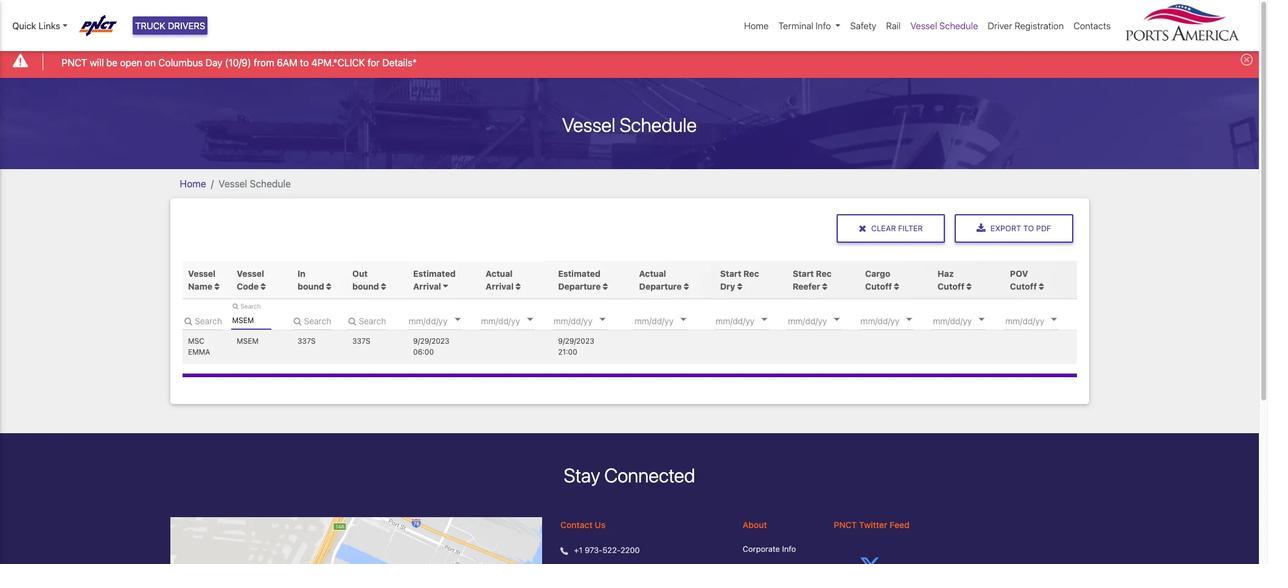 Task type: locate. For each thing, give the bounding box(es) containing it.
1 horizontal spatial pnct
[[834, 520, 857, 531]]

0 horizontal spatial vessel schedule
[[219, 178, 291, 189]]

connected
[[605, 464, 696, 487]]

details*
[[383, 57, 417, 68]]

bound down 'out'
[[353, 281, 379, 291]]

0 horizontal spatial start
[[721, 268, 742, 279]]

actual inside actual departure
[[640, 268, 666, 279]]

home link
[[740, 14, 774, 37], [180, 178, 206, 189]]

2 9/29/2023 from the left
[[558, 337, 595, 346]]

terminal info
[[779, 20, 832, 31]]

pnct will be open on columbus day (10/9) from 6am to 4pm.*click for details*
[[62, 57, 417, 68]]

+1
[[574, 546, 583, 556]]

4 open calendar image from the left
[[834, 318, 840, 321]]

1 arrival from the left
[[413, 281, 441, 291]]

0 horizontal spatial 337s
[[298, 337, 316, 346]]

open calendar image for fourth mm/dd/yy field from the left
[[681, 318, 687, 321]]

actual for actual arrival
[[486, 268, 513, 279]]

bound for out
[[353, 281, 379, 291]]

1 horizontal spatial home
[[745, 20, 769, 31]]

9/29/2023 up 06:00
[[413, 337, 450, 346]]

1 open calendar image from the left
[[455, 318, 461, 321]]

2 open calendar image from the left
[[600, 318, 606, 321]]

0 horizontal spatial cutoff
[[866, 281, 893, 291]]

1 horizontal spatial rec
[[816, 268, 832, 279]]

actual arrival
[[486, 268, 514, 291]]

for
[[368, 57, 380, 68]]

out
[[353, 268, 368, 279]]

departure for actual
[[640, 281, 682, 291]]

1 actual from the left
[[486, 268, 513, 279]]

schedule inside vessel schedule 'link'
[[940, 20, 979, 31]]

2 rec from the left
[[816, 268, 832, 279]]

2 vertical spatial vessel schedule
[[219, 178, 291, 189]]

vessel schedule inside 'link'
[[911, 20, 979, 31]]

start rec reefer
[[793, 268, 832, 291]]

0 horizontal spatial open calendar image
[[455, 318, 461, 321]]

2 open calendar image from the left
[[681, 318, 687, 321]]

9/29/2023 for 21:00
[[558, 337, 595, 346]]

mm/dd/yy field down cargo cutoff
[[860, 312, 933, 330]]

estimated
[[413, 268, 456, 279], [558, 268, 601, 279]]

actual
[[486, 268, 513, 279], [640, 268, 666, 279]]

1 horizontal spatial home link
[[740, 14, 774, 37]]

name
[[188, 281, 212, 291]]

clear filter button
[[837, 214, 945, 243]]

1 horizontal spatial start
[[793, 268, 814, 279]]

emma
[[188, 348, 210, 357]]

start inside start rec dry
[[721, 268, 742, 279]]

0 horizontal spatial departure
[[558, 281, 601, 291]]

2 start from the left
[[793, 268, 814, 279]]

bound for in
[[298, 281, 324, 291]]

mm/dd/yy field down actual arrival
[[480, 312, 553, 330]]

3 open calendar image from the left
[[762, 318, 768, 321]]

corporate info
[[743, 545, 796, 554]]

arrival for actual arrival
[[486, 281, 514, 291]]

in bound
[[298, 268, 327, 291]]

0 horizontal spatial pnct
[[62, 57, 87, 68]]

1 horizontal spatial departure
[[640, 281, 682, 291]]

contacts link
[[1069, 14, 1116, 37]]

info right corporate
[[783, 545, 796, 554]]

pnct inside 'alert'
[[62, 57, 87, 68]]

info inside "link"
[[783, 545, 796, 554]]

reefer
[[793, 281, 821, 291]]

2 horizontal spatial schedule
[[940, 20, 979, 31]]

6 mm/dd/yy field from the left
[[787, 312, 860, 330]]

5 mm/dd/yy field from the left
[[715, 312, 788, 330]]

1 9/29/2023 from the left
[[413, 337, 450, 346]]

cutoff down haz
[[938, 281, 965, 291]]

in
[[298, 268, 306, 279]]

departure for estimated
[[558, 281, 601, 291]]

rec
[[744, 268, 760, 279], [816, 268, 832, 279]]

2 bound from the left
[[353, 281, 379, 291]]

0 horizontal spatial home link
[[180, 178, 206, 189]]

0 horizontal spatial rec
[[744, 268, 760, 279]]

0 vertical spatial info
[[816, 20, 832, 31]]

pnct left twitter
[[834, 520, 857, 531]]

2200
[[621, 546, 640, 556]]

home
[[745, 20, 769, 31], [180, 178, 206, 189]]

corporate
[[743, 545, 780, 554]]

1 rec from the left
[[744, 268, 760, 279]]

arrival
[[413, 281, 441, 291], [486, 281, 514, 291]]

mm/dd/yy field down reefer
[[787, 312, 860, 330]]

pov cutoff
[[1011, 268, 1038, 291]]

1 vertical spatial schedule
[[620, 113, 697, 136]]

1 vertical spatial vessel schedule
[[562, 113, 697, 136]]

1 horizontal spatial bound
[[353, 281, 379, 291]]

1 departure from the left
[[558, 281, 601, 291]]

2 estimated from the left
[[558, 268, 601, 279]]

download image
[[977, 224, 986, 233]]

mm/dd/yy field down dry
[[715, 312, 788, 330]]

bound inside out bound
[[353, 281, 379, 291]]

driver registration link
[[984, 14, 1069, 37]]

1 vertical spatial pnct
[[834, 520, 857, 531]]

522-
[[603, 546, 621, 556]]

arrival inside estimated arrival
[[413, 281, 441, 291]]

info right terminal on the top right of the page
[[816, 20, 832, 31]]

filter
[[899, 224, 923, 233]]

contact
[[561, 520, 593, 531]]

info for terminal info
[[816, 20, 832, 31]]

bound
[[298, 281, 324, 291], [353, 281, 379, 291]]

mm/dd/yy field
[[408, 312, 481, 330], [480, 312, 553, 330], [553, 312, 626, 330], [634, 312, 707, 330], [715, 312, 788, 330], [787, 312, 860, 330], [860, 312, 933, 330]]

2 horizontal spatial vessel schedule
[[911, 20, 979, 31]]

stay
[[564, 464, 600, 487]]

start up dry
[[721, 268, 742, 279]]

feed
[[890, 520, 910, 531]]

3 cutoff from the left
[[1011, 281, 1038, 291]]

1 open calendar image from the left
[[527, 318, 533, 321]]

7 mm/dd/yy field from the left
[[860, 312, 933, 330]]

open calendar image for second mm/dd/yy field from left
[[527, 318, 533, 321]]

0 horizontal spatial actual
[[486, 268, 513, 279]]

mm/dd/yy field up 9/29/2023 21:00 on the bottom of page
[[553, 312, 626, 330]]

actual for actual departure
[[640, 268, 666, 279]]

1 cutoff from the left
[[866, 281, 893, 291]]

1 horizontal spatial 9/29/2023
[[558, 337, 595, 346]]

0 horizontal spatial info
[[783, 545, 796, 554]]

contact us
[[561, 520, 606, 531]]

21:00
[[558, 348, 578, 357]]

0 vertical spatial vessel schedule
[[911, 20, 979, 31]]

close image
[[1241, 54, 1254, 66]]

bound inside in bound
[[298, 281, 324, 291]]

mm/dd/yy field down actual departure
[[634, 312, 707, 330]]

1 horizontal spatial estimated
[[558, 268, 601, 279]]

1 horizontal spatial open calendar image
[[681, 318, 687, 321]]

9/29/2023
[[413, 337, 450, 346], [558, 337, 595, 346]]

0 horizontal spatial arrival
[[413, 281, 441, 291]]

4pm.*click
[[312, 57, 365, 68]]

1 horizontal spatial arrival
[[486, 281, 514, 291]]

9/29/2023 up 21:00
[[558, 337, 595, 346]]

start inside start rec reefer
[[793, 268, 814, 279]]

vessel schedule
[[911, 20, 979, 31], [562, 113, 697, 136], [219, 178, 291, 189]]

0 horizontal spatial schedule
[[250, 178, 291, 189]]

1 start from the left
[[721, 268, 742, 279]]

1 mm/dd/yy field from the left
[[408, 312, 481, 330]]

1 vertical spatial info
[[783, 545, 796, 554]]

cutoff
[[866, 281, 893, 291], [938, 281, 965, 291], [1011, 281, 1038, 291]]

2 horizontal spatial cutoff
[[1011, 281, 1038, 291]]

1 horizontal spatial actual
[[640, 268, 666, 279]]

start
[[721, 268, 742, 279], [793, 268, 814, 279]]

1 horizontal spatial schedule
[[620, 113, 697, 136]]

info
[[816, 20, 832, 31], [783, 545, 796, 554]]

open calendar image for fifth mm/dd/yy field from the right
[[600, 318, 606, 321]]

start up reefer
[[793, 268, 814, 279]]

to
[[300, 57, 309, 68]]

2 arrival from the left
[[486, 281, 514, 291]]

2 vertical spatial schedule
[[250, 178, 291, 189]]

1 horizontal spatial info
[[816, 20, 832, 31]]

cutoff down the pov
[[1011, 281, 1038, 291]]

pov
[[1011, 268, 1029, 279]]

open calendar image
[[527, 318, 533, 321], [600, 318, 606, 321], [762, 318, 768, 321], [834, 318, 840, 321]]

337s
[[298, 337, 316, 346], [353, 337, 371, 346]]

us
[[595, 520, 606, 531]]

links
[[39, 20, 60, 31]]

departure
[[558, 281, 601, 291], [640, 281, 682, 291]]

open calendar image
[[455, 318, 461, 321], [681, 318, 687, 321]]

2 actual from the left
[[640, 268, 666, 279]]

twitter
[[860, 520, 888, 531]]

973-
[[585, 546, 603, 556]]

truck drivers link
[[133, 16, 208, 35]]

pnct
[[62, 57, 87, 68], [834, 520, 857, 531]]

2 mm/dd/yy field from the left
[[480, 312, 553, 330]]

cutoff for cargo
[[866, 281, 893, 291]]

0 vertical spatial schedule
[[940, 20, 979, 31]]

close image
[[859, 224, 867, 233]]

stay connected
[[564, 464, 696, 487]]

vessel
[[911, 20, 938, 31], [562, 113, 616, 136], [219, 178, 247, 189], [188, 268, 216, 279], [237, 268, 264, 279]]

0 horizontal spatial home
[[180, 178, 206, 189]]

0 horizontal spatial 9/29/2023
[[413, 337, 450, 346]]

haz
[[938, 268, 954, 279]]

1 estimated from the left
[[413, 268, 456, 279]]

open calendar image for 5th mm/dd/yy field from left
[[762, 318, 768, 321]]

estimated inside estimated departure
[[558, 268, 601, 279]]

haz cutoff
[[938, 268, 965, 291]]

rec inside start rec dry
[[744, 268, 760, 279]]

1 horizontal spatial 337s
[[353, 337, 371, 346]]

1 bound from the left
[[298, 281, 324, 291]]

1 horizontal spatial vessel schedule
[[562, 113, 697, 136]]

open calendar image down actual departure
[[681, 318, 687, 321]]

vessel inside 'link'
[[911, 20, 938, 31]]

rec inside start rec reefer
[[816, 268, 832, 279]]

0 horizontal spatial bound
[[298, 281, 324, 291]]

0 horizontal spatial estimated
[[413, 268, 456, 279]]

0 vertical spatial home link
[[740, 14, 774, 37]]

will
[[90, 57, 104, 68]]

0 vertical spatial pnct
[[62, 57, 87, 68]]

clear filter
[[872, 224, 923, 233]]

rec for start rec dry
[[744, 268, 760, 279]]

open calendar image down estimated arrival
[[455, 318, 461, 321]]

2 departure from the left
[[640, 281, 682, 291]]

truck drivers
[[135, 20, 205, 31]]

actual inside actual arrival
[[486, 268, 513, 279]]

pnct left will
[[62, 57, 87, 68]]

2 cutoff from the left
[[938, 281, 965, 291]]

cutoff down cargo
[[866, 281, 893, 291]]

1 horizontal spatial cutoff
[[938, 281, 965, 291]]

1 337s from the left
[[298, 337, 316, 346]]

bound down in
[[298, 281, 324, 291]]

start for dry
[[721, 268, 742, 279]]

9/29/2023 06:00
[[413, 337, 450, 357]]

vessel schedule link
[[906, 14, 984, 37]]

quick links
[[12, 20, 60, 31]]

mm/dd/yy field up 9/29/2023 06:00
[[408, 312, 481, 330]]

None field
[[182, 312, 223, 330], [231, 312, 271, 330], [292, 312, 332, 330], [347, 312, 387, 330], [182, 312, 223, 330], [231, 312, 271, 330], [292, 312, 332, 330], [347, 312, 387, 330]]

6am
[[277, 57, 298, 68]]

0 vertical spatial home
[[745, 20, 769, 31]]



Task type: describe. For each thing, give the bounding box(es) containing it.
corporate info link
[[743, 544, 816, 556]]

day
[[206, 57, 223, 68]]

safety link
[[846, 14, 882, 37]]

rail link
[[882, 14, 906, 37]]

columbus
[[158, 57, 203, 68]]

1 vertical spatial home link
[[180, 178, 206, 189]]

cutoff for haz
[[938, 281, 965, 291]]

9/29/2023 for 06:00
[[413, 337, 450, 346]]

+1 973-522-2200
[[574, 546, 640, 556]]

msem
[[237, 337, 259, 346]]

cargo
[[866, 268, 891, 279]]

contacts
[[1074, 20, 1111, 31]]

from
[[254, 57, 274, 68]]

rec for start rec reefer
[[816, 268, 832, 279]]

2 337s from the left
[[353, 337, 371, 346]]

pnct twitter feed
[[834, 520, 910, 531]]

truck
[[135, 20, 166, 31]]

be
[[106, 57, 118, 68]]

code
[[237, 281, 259, 291]]

about
[[743, 520, 767, 531]]

estimated for arrival
[[413, 268, 456, 279]]

rail
[[887, 20, 901, 31]]

vessel name
[[188, 268, 216, 291]]

msc
[[188, 337, 204, 346]]

pnct for pnct twitter feed
[[834, 520, 857, 531]]

1 vertical spatial home
[[180, 178, 206, 189]]

actual departure
[[640, 268, 682, 291]]

cutoff for pov
[[1011, 281, 1038, 291]]

pnct for pnct will be open on columbus day (10/9) from 6am to 4pm.*click for details*
[[62, 57, 87, 68]]

quick links link
[[12, 19, 67, 33]]

driver registration
[[988, 20, 1064, 31]]

(10/9)
[[225, 57, 251, 68]]

estimated departure
[[558, 268, 601, 291]]

quick
[[12, 20, 36, 31]]

pnct will be open on columbus day (10/9) from 6am to 4pm.*click for details* link
[[62, 55, 417, 70]]

3 mm/dd/yy field from the left
[[553, 312, 626, 330]]

+1 973-522-2200 link
[[574, 545, 640, 557]]

safety
[[851, 20, 877, 31]]

open calendar image for seventh mm/dd/yy field from the right
[[455, 318, 461, 321]]

arrival for estimated arrival
[[413, 281, 441, 291]]

estimated arrival
[[413, 268, 456, 291]]

4 mm/dd/yy field from the left
[[634, 312, 707, 330]]

cargo cutoff
[[866, 268, 893, 291]]

start for reefer
[[793, 268, 814, 279]]

info for corporate info
[[783, 545, 796, 554]]

msc emma
[[188, 337, 210, 357]]

driver
[[988, 20, 1013, 31]]

06:00
[[413, 348, 434, 357]]

terminal info link
[[774, 14, 846, 37]]

dry
[[721, 281, 736, 291]]

9/29/2023 21:00
[[558, 337, 595, 357]]

pnct will be open on columbus day (10/9) from 6am to 4pm.*click for details* alert
[[0, 45, 1260, 78]]

open calendar image for second mm/dd/yy field from the right
[[834, 318, 840, 321]]

open
[[120, 57, 142, 68]]

drivers
[[168, 20, 205, 31]]

on
[[145, 57, 156, 68]]

vessel code
[[237, 268, 264, 291]]

clear
[[872, 224, 897, 233]]

registration
[[1015, 20, 1064, 31]]

start rec dry
[[721, 268, 760, 291]]

estimated for departure
[[558, 268, 601, 279]]

terminal
[[779, 20, 814, 31]]

out bound
[[353, 268, 381, 291]]



Task type: vqa. For each thing, say whether or not it's contained in the screenshot.
Rail
yes



